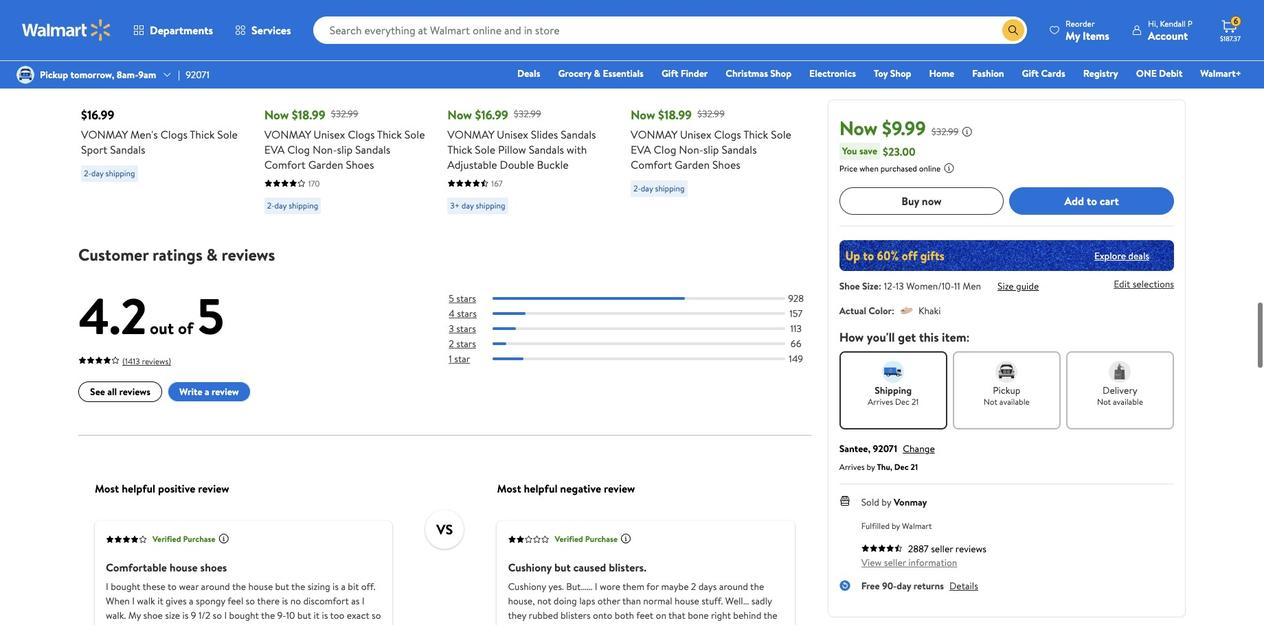Task type: describe. For each thing, give the bounding box(es) containing it.
gift for gift finder
[[662, 67, 678, 80]]

is left 9
[[182, 609, 189, 623]]

progress bar for 157
[[493, 312, 785, 315]]

if
[[308, 623, 313, 626]]

2 size from the left
[[998, 280, 1014, 293]]

progress bar for 113
[[493, 328, 785, 330]]

wear inside cushiony but caused blisters. cushiony yes. but…... i wore them for  maybe 2 days around the house, not doing laps other than normal house stuff. well… sadly they rubbed blisters onto both feet on that bone right behind the big toe so i can't wear them. maybe someone else can, idk.
[[578, 623, 598, 626]]

of inside the 4.2 out of 5
[[178, 316, 193, 340]]

the down feel
[[231, 623, 244, 626]]

how
[[839, 329, 864, 346]]

i up when
[[106, 580, 108, 594]]

guide
[[1016, 280, 1039, 293]]

buckle
[[537, 157, 569, 172]]

spongy
[[196, 595, 225, 608]]

10
[[286, 609, 295, 623]]

12-
[[884, 280, 896, 293]]

wore
[[600, 580, 621, 594]]

walmart
[[902, 521, 932, 533]]

unisex for now $18.99
[[314, 127, 345, 142]]

i left wore
[[595, 580, 597, 594]]

adjustable
[[448, 157, 497, 172]]

6 $187.37
[[1220, 15, 1241, 43]]

i right if
[[316, 623, 318, 626]]

them
[[623, 580, 644, 594]]

details
[[950, 580, 978, 594]]

1 $18.99 from the left
[[292, 106, 326, 123]]

these
[[143, 580, 165, 594]]

well…
[[725, 595, 749, 608]]

services button
[[224, 14, 302, 47]]

|
[[178, 68, 180, 82]]

: for color
[[892, 304, 895, 318]]

but inside cushiony but caused blisters. cushiony yes. but…... i wore them for  maybe 2 days around the house, not doing laps other than normal house stuff. well… sadly they rubbed blisters onto both feet on that bone right behind the big toe so i can't wear them. maybe someone else can, idk.
[[554, 560, 571, 575]]

purchase for shoes
[[183, 534, 216, 545]]

3+
[[450, 200, 460, 211]]

0 horizontal spatial house
[[170, 560, 198, 575]]

legal information image
[[944, 163, 955, 174]]

2 garden from the left
[[675, 157, 710, 172]]

2 clogs from the left
[[348, 127, 375, 142]]

9
[[191, 609, 196, 623]]

maybe
[[626, 623, 654, 626]]

progress bar for 149
[[493, 358, 785, 361]]

4
[[449, 307, 455, 321]]

4.2 out of 5
[[78, 281, 224, 350]]

delivery not available
[[1097, 384, 1143, 408]]

bone
[[688, 609, 709, 623]]

2 non- from the left
[[679, 142, 703, 157]]

$187.37
[[1220, 34, 1241, 43]]

review for most helpful negative review
[[604, 481, 635, 496]]

0 horizontal spatial a
[[189, 595, 194, 608]]

the down sadly
[[764, 609, 778, 623]]

learn more about strikethrough prices image
[[962, 126, 973, 137]]

days
[[699, 580, 717, 594]]

1 horizontal spatial 2-day shipping
[[267, 200, 318, 211]]

| 92071
[[178, 68, 210, 82]]

verified purchase for house
[[153, 534, 216, 545]]

comfortable
[[106, 560, 167, 575]]

(1413
[[122, 356, 140, 367]]

explore
[[1094, 249, 1126, 263]]

shipping arrives dec 21
[[868, 384, 919, 408]]

ratings
[[152, 243, 203, 266]]

up to sixty percent off deals. shop now. image
[[839, 240, 1174, 271]]

4.4939 stars out of 5, based on 2887 seller reviews element
[[861, 545, 903, 553]]

vonmay
[[894, 496, 927, 510]]

sadly
[[751, 595, 772, 608]]

christmas shop link
[[720, 66, 798, 81]]

returns
[[914, 580, 944, 594]]

online
[[919, 163, 941, 175]]

2-day shipping for $18.99
[[633, 182, 685, 194]]

i right as
[[362, 595, 365, 608]]

0 horizontal spatial bought
[[111, 580, 140, 594]]

1 slip from the left
[[337, 142, 353, 157]]

cards
[[1041, 67, 1065, 80]]

i down rubbed
[[551, 623, 554, 626]]

see
[[90, 385, 105, 399]]

when
[[106, 595, 130, 608]]

shipping
[[875, 384, 912, 398]]

pickup not available
[[984, 384, 1030, 408]]

progress bar for 66
[[493, 343, 785, 345]]

thick inside $16.99 vonmay men's clogs thick sole sport sandals
[[190, 127, 215, 142]]

1 non- from the left
[[313, 142, 337, 157]]

fulfilled by walmart
[[861, 521, 932, 533]]

$9.99
[[882, 115, 926, 142]]

2 shoes from the left
[[712, 157, 741, 172]]

intent image for shipping image
[[882, 361, 904, 383]]

pickup for not
[[993, 384, 1021, 398]]

1 now $18.99 $32.99 vonmay unisex clogs thick sole eva clog non-slip sandals comfort garden shoes from the left
[[264, 106, 425, 172]]

free
[[861, 580, 880, 594]]

not for delivery
[[1097, 396, 1111, 408]]

i down spongy on the left bottom of the page
[[224, 609, 227, 623]]

reorder
[[1066, 18, 1095, 29]]

registry
[[1083, 67, 1118, 80]]

167
[[492, 178, 503, 189]]

unisex for now $16.99
[[497, 127, 528, 142]]

cushiony but caused blisters. cushiony yes. but…... i wore them for  maybe 2 days around the house, not doing laps other than normal house stuff. well… sadly they rubbed blisters onto both feet on that bone right behind the big toe so i can't wear them. maybe someone else can, idk.
[[508, 560, 778, 626]]

add to cart button
[[1010, 188, 1174, 215]]

66
[[791, 337, 801, 351]]

next slide for products you may also like list image
[[767, 0, 800, 13]]

intent image for pickup image
[[996, 361, 1018, 383]]

Walmart Site-Wide search field
[[313, 16, 1027, 44]]

this
[[919, 329, 939, 346]]

of inside comfortable house shoes i bought these to wear around the house but the sizing is a bit off. when i walk it gives a spongy feel so there is no discomfort as i walk. my shoe size is 9 1/2 so i bought the 9-10 but it is too exact so my toes hits wear the front of the shoe ends and if i pull my f
[[220, 623, 228, 626]]

1 horizontal spatial but
[[297, 609, 311, 623]]

edit selections button
[[1114, 278, 1174, 292]]

stuff.
[[702, 595, 723, 608]]

registry link
[[1077, 66, 1125, 81]]

now $16.99 $32.99 vonmay unisex slides sandals thick sole pillow sandals with adjustable double buckle
[[448, 106, 596, 172]]

details button
[[950, 580, 978, 594]]

fashion
[[972, 67, 1004, 80]]

4 vonmay from the left
[[631, 127, 677, 142]]

rubbed
[[529, 609, 558, 623]]

intent image for delivery image
[[1109, 361, 1131, 383]]

caused
[[573, 560, 606, 575]]

gift cards
[[1022, 67, 1065, 80]]

actual color :
[[839, 304, 895, 318]]

stars for 2 stars
[[456, 337, 476, 351]]

149
[[789, 352, 803, 366]]

finder
[[681, 67, 708, 80]]

3 unisex from the left
[[680, 127, 712, 142]]

size
[[165, 609, 180, 623]]

1 comfort from the left
[[264, 157, 306, 172]]

1 vonmay unisex clogs thick sole eva clog non-slip sandals comfort garden shoes image from the left
[[264, 0, 392, 70]]

can,
[[715, 623, 732, 626]]

verified purchase for but
[[555, 534, 618, 545]]

stars for 4 stars
[[457, 307, 477, 321]]

verified for house
[[153, 534, 181, 545]]

stars for 3 stars
[[456, 322, 476, 336]]

0 horizontal spatial &
[[207, 243, 218, 266]]

free 90-day returns details
[[861, 580, 978, 594]]

92071 for |
[[186, 68, 210, 82]]

2 slip from the left
[[703, 142, 719, 157]]

change
[[903, 442, 935, 456]]

verified purchase information image for caused
[[620, 534, 631, 545]]

2 product group from the left
[[264, 0, 428, 220]]

1 size from the left
[[862, 280, 879, 293]]

21 inside shipping arrives dec 21
[[912, 396, 919, 408]]

$16.99 vonmay men's clogs thick sole sport sandals
[[81, 106, 238, 157]]

verified purchase information image for shoes
[[218, 534, 229, 545]]

sold by vonmay
[[861, 496, 927, 510]]

color
[[869, 304, 892, 318]]

shop for toy shop
[[890, 67, 911, 80]]

departments
[[150, 23, 213, 38]]

you'll
[[867, 329, 895, 346]]

by for fulfilled
[[892, 521, 900, 533]]

can't
[[556, 623, 576, 626]]

by inside santee, 92071 change arrives by thu, dec 21
[[867, 462, 875, 473]]

0 horizontal spatial 5
[[197, 281, 224, 350]]

1 vertical spatial but
[[275, 580, 289, 594]]

write a review
[[179, 385, 239, 399]]

deals
[[1128, 249, 1150, 263]]

3+ day shipping
[[450, 200, 505, 211]]

essentials
[[603, 67, 644, 80]]

1 vertical spatial house
[[248, 580, 273, 594]]

fashion link
[[966, 66, 1010, 81]]

so right feel
[[246, 595, 255, 608]]

hits
[[141, 623, 156, 626]]

how you'll get this item:
[[839, 329, 970, 346]]

deals link
[[511, 66, 547, 81]]

2- for vonmay
[[84, 167, 91, 179]]

2 clog from the left
[[654, 142, 676, 157]]

21 inside santee, 92071 change arrives by thu, dec 21
[[911, 462, 918, 473]]

too
[[330, 609, 345, 623]]

gift cards link
[[1016, 66, 1072, 81]]

1 vertical spatial bought
[[229, 609, 259, 623]]

santee,
[[839, 442, 871, 456]]

1 vertical spatial it
[[314, 609, 320, 623]]

2 vonmay from the left
[[264, 127, 311, 142]]



Task type: vqa. For each thing, say whether or not it's contained in the screenshot.
21"
no



Task type: locate. For each thing, give the bounding box(es) containing it.
1 not from the left
[[984, 396, 998, 408]]

2 vertical spatial 2-
[[267, 200, 274, 211]]

1 vertical spatial 21
[[911, 462, 918, 473]]

1 horizontal spatial 2
[[691, 580, 696, 594]]

2 left days
[[691, 580, 696, 594]]

reviews)
[[142, 356, 171, 367]]

home link
[[923, 66, 961, 81]]

not inside delivery not available
[[1097, 396, 1111, 408]]

not inside pickup not available
[[984, 396, 998, 408]]

idk.
[[734, 623, 748, 626]]

1 gift from the left
[[662, 67, 678, 80]]

when
[[860, 163, 879, 175]]

hi, kendall p account
[[1148, 18, 1193, 43]]

1 eva from the left
[[264, 142, 285, 157]]

not down intent image for delivery
[[1097, 396, 1111, 408]]

stars for 5 stars
[[456, 292, 476, 305]]

reviews for 2887 seller reviews
[[956, 543, 987, 557]]

0 horizontal spatial it
[[157, 595, 163, 608]]

not for pickup
[[984, 396, 998, 408]]

seller down the '4.4939 stars out of 5, based on 2887 seller reviews' element
[[884, 557, 906, 570]]

1 horizontal spatial :
[[892, 304, 895, 318]]

sizing
[[308, 580, 330, 594]]

2 horizontal spatial reviews
[[956, 543, 987, 557]]

the up no
[[291, 580, 305, 594]]

: down 12-
[[892, 304, 895, 318]]

my inside "reorder my items"
[[1066, 28, 1080, 43]]

0 vertical spatial 92071
[[186, 68, 210, 82]]

out
[[150, 316, 174, 340]]

vonmay up adjustable
[[448, 127, 494, 142]]

so right 1/2
[[213, 609, 222, 623]]

i left walk
[[132, 595, 135, 608]]

2 vertical spatial a
[[189, 595, 194, 608]]

cushiony up the house,
[[508, 580, 546, 594]]

1 shop from the left
[[770, 67, 792, 80]]

pickup for tomorrow,
[[40, 68, 68, 82]]

feel
[[228, 595, 243, 608]]

gives
[[166, 595, 187, 608]]

review
[[212, 385, 239, 399], [198, 481, 229, 496], [604, 481, 635, 496]]

0 horizontal spatial shoe
[[143, 609, 163, 623]]

1 around from the left
[[201, 580, 230, 594]]

1 garden from the left
[[308, 157, 343, 172]]

view seller information link
[[861, 557, 957, 570]]

2 my from the left
[[338, 623, 350, 626]]

1 horizontal spatial verified purchase information image
[[620, 534, 631, 545]]

unisex up '170'
[[314, 127, 345, 142]]

gift for gift cards
[[1022, 67, 1039, 80]]

0 horizontal spatial vonmay unisex clogs thick sole eva clog non-slip sandals comfort garden shoes image
[[264, 0, 392, 70]]

& right grocery
[[594, 67, 601, 80]]

4 progress bar from the top
[[493, 343, 785, 345]]

is right sizing
[[333, 580, 339, 594]]

not down intent image for pickup
[[984, 396, 998, 408]]

review right write
[[212, 385, 239, 399]]

bought down feel
[[229, 609, 259, 623]]

onto
[[593, 609, 612, 623]]

1 horizontal spatial unisex
[[497, 127, 528, 142]]

purchase up caused
[[585, 534, 618, 545]]

shoes
[[346, 157, 374, 172], [712, 157, 741, 172]]

928
[[788, 292, 804, 305]]

house left shoes
[[170, 560, 198, 575]]

shoe left ends
[[247, 623, 266, 626]]

sole inside now $16.99 $32.99 vonmay unisex slides sandals thick sole pillow sandals with adjustable double buckle
[[475, 142, 495, 157]]

0 horizontal spatial available
[[1000, 396, 1030, 408]]

0 horizontal spatial not
[[984, 396, 998, 408]]

thick inside now $16.99 $32.99 vonmay unisex slides sandals thick sole pillow sandals with adjustable double buckle
[[448, 142, 472, 157]]

2 horizontal spatial but
[[554, 560, 571, 575]]

so right exact
[[372, 609, 381, 623]]

5 progress bar from the top
[[493, 358, 785, 361]]

1 vertical spatial pickup
[[993, 384, 1021, 398]]

1 helpful from the left
[[122, 481, 155, 496]]

progress bar for 928
[[493, 297, 785, 300]]

0 vertical spatial 2-day shipping
[[84, 167, 135, 179]]

electronics link
[[803, 66, 862, 81]]

available inside pickup not available
[[1000, 396, 1030, 408]]

gift left cards on the top of the page
[[1022, 67, 1039, 80]]

reviews for see all reviews
[[119, 385, 151, 399]]

price
[[839, 163, 858, 175]]

1 clogs from the left
[[160, 127, 188, 142]]

seller right '2887'
[[931, 543, 953, 557]]

2887
[[908, 543, 929, 557]]

wear up the gives
[[179, 580, 199, 594]]

1 vertical spatial 2-
[[633, 182, 641, 194]]

size left guide
[[998, 280, 1014, 293]]

the up ends
[[261, 609, 275, 623]]

verified up 'comfortable'
[[153, 534, 181, 545]]

1 available from the left
[[1000, 396, 1030, 408]]

dec down intent image for shipping
[[895, 396, 910, 408]]

price when purchased online
[[839, 163, 941, 175]]

vonmay inside $16.99 vonmay men's clogs thick sole sport sandals
[[81, 127, 128, 142]]

1 vertical spatial cushiony
[[508, 580, 546, 594]]

wear down the size
[[158, 623, 178, 626]]

1 horizontal spatial house
[[248, 580, 273, 594]]

92071 up the thu,
[[873, 442, 897, 456]]

it down discomfort
[[314, 609, 320, 623]]

bought up when
[[111, 580, 140, 594]]

blisters
[[561, 609, 591, 623]]

2 vonmay unisex clogs thick sole eva clog non-slip sandals comfort garden shoes image from the left
[[631, 0, 759, 70]]

5 up 4
[[449, 292, 454, 305]]

157
[[790, 307, 803, 321]]

but up "there"
[[275, 580, 289, 594]]

92071 right |
[[186, 68, 210, 82]]

dec inside santee, 92071 change arrives by thu, dec 21
[[894, 462, 909, 473]]

review right the negative
[[604, 481, 635, 496]]

$32.99 inside now $16.99 $32.99 vonmay unisex slides sandals thick sole pillow sandals with adjustable double buckle
[[514, 107, 541, 121]]

2 purchase from the left
[[585, 534, 618, 545]]

2 not from the left
[[1097, 396, 1111, 408]]

pull
[[321, 623, 336, 626]]

0 horizontal spatial $16.99
[[81, 106, 114, 123]]

helpful for negative
[[524, 481, 558, 496]]

to up the gives
[[168, 580, 177, 594]]

verified purchase
[[153, 534, 216, 545], [555, 534, 618, 545]]

helpful
[[122, 481, 155, 496], [524, 481, 558, 496]]

1 shoes from the left
[[346, 157, 374, 172]]

2 horizontal spatial unisex
[[680, 127, 712, 142]]

now $18.99 $32.99 vonmay unisex clogs thick sole eva clog non-slip sandals comfort garden shoes up '170'
[[264, 106, 425, 172]]

6
[[1234, 15, 1238, 27]]

than
[[622, 595, 641, 608]]

2 helpful from the left
[[524, 481, 558, 496]]

walmart image
[[22, 19, 111, 41]]

2 $18.99 from the left
[[658, 106, 692, 123]]

1 horizontal spatial clogs
[[348, 127, 375, 142]]

vonmay unisex clogs thick sole eva clog non-slip sandals comfort garden shoes image
[[264, 0, 392, 70], [631, 0, 759, 70]]

0 horizontal spatial $18.99
[[292, 106, 326, 123]]

0 vertical spatial shoe
[[143, 609, 163, 623]]

1 horizontal spatial 2-
[[267, 200, 274, 211]]

wear down blisters
[[578, 623, 598, 626]]

on
[[656, 609, 666, 623]]

1 horizontal spatial now $18.99 $32.99 vonmay unisex clogs thick sole eva clog non-slip sandals comfort garden shoes
[[631, 106, 791, 172]]

2 available from the left
[[1113, 396, 1143, 408]]

house inside cushiony but caused blisters. cushiony yes. but…... i wore them for  maybe 2 days around the house, not doing laps other than normal house stuff. well… sadly they rubbed blisters onto both feet on that bone right behind the big toe so i can't wear them. maybe someone else can, idk.
[[675, 595, 699, 608]]

1 unisex from the left
[[314, 127, 345, 142]]

1 horizontal spatial not
[[1097, 396, 1111, 408]]

1 verified purchase information image from the left
[[218, 534, 229, 545]]

92071 inside santee, 92071 change arrives by thu, dec 21
[[873, 442, 897, 456]]

1 vertical spatial 92071
[[873, 442, 897, 456]]

$16.99 inside now $16.99 $32.99 vonmay unisex slides sandals thick sole pillow sandals with adjustable double buckle
[[475, 106, 508, 123]]

arrives inside santee, 92071 change arrives by thu, dec 21
[[839, 462, 865, 473]]

verified purchase information image
[[218, 534, 229, 545], [620, 534, 631, 545]]

0 horizontal spatial seller
[[884, 557, 906, 570]]

2 horizontal spatial 2-
[[633, 182, 641, 194]]

sold
[[861, 496, 879, 510]]

vonmay down gift finder
[[631, 127, 677, 142]]

2 verified purchase information image from the left
[[620, 534, 631, 545]]

add to cart
[[1065, 194, 1119, 209]]

2 gift from the left
[[1022, 67, 1039, 80]]

item:
[[942, 329, 970, 346]]

helpful left the negative
[[524, 481, 558, 496]]

0 vertical spatial dec
[[895, 396, 910, 408]]

sole inside $16.99 vonmay men's clogs thick sole sport sandals
[[217, 127, 238, 142]]

pickup tomorrow, 8am-9am
[[40, 68, 156, 82]]

toy
[[874, 67, 888, 80]]

size left 12-
[[862, 280, 879, 293]]

search icon image
[[1008, 25, 1019, 36]]

0 horizontal spatial to
[[168, 580, 177, 594]]

4 product group from the left
[[631, 0, 795, 220]]

grocery & essentials link
[[552, 66, 650, 81]]

2 now $18.99 $32.99 vonmay unisex clogs thick sole eva clog non-slip sandals comfort garden shoes from the left
[[631, 106, 791, 172]]

arrives down santee,
[[839, 462, 865, 473]]

now inside now $16.99 $32.99 vonmay unisex slides sandals thick sole pillow sandals with adjustable double buckle
[[448, 106, 472, 123]]

2 eva from the left
[[631, 142, 651, 157]]

3 vonmay from the left
[[448, 127, 494, 142]]

thu,
[[877, 462, 893, 473]]

front
[[196, 623, 217, 626]]

1 horizontal spatial wear
[[179, 580, 199, 594]]

most for most helpful negative review
[[497, 481, 521, 496]]

2 comfort from the left
[[631, 157, 672, 172]]

0 vertical spatial 2
[[449, 337, 454, 351]]

reviews inside 'link'
[[119, 385, 151, 399]]

behind
[[733, 609, 762, 623]]

2 most from the left
[[497, 481, 521, 496]]

2 around from the left
[[719, 580, 748, 594]]

pickup down intent image for pickup
[[993, 384, 1021, 398]]

0 horizontal spatial garden
[[308, 157, 343, 172]]

1 vonmay from the left
[[81, 127, 128, 142]]

around inside comfortable house shoes i bought these to wear around the house but the sizing is a bit off. when i walk it gives a spongy feel so there is no discomfort as i walk. my shoe size is 9 1/2 so i bought the 9-10 but it is too exact so my toes hits wear the front of the shoe ends and if i pull my f
[[201, 580, 230, 594]]

1 clog from the left
[[287, 142, 310, 157]]

3 product group from the left
[[448, 0, 612, 220]]

0 vertical spatial 2-
[[84, 167, 91, 179]]

a
[[205, 385, 209, 399], [341, 580, 346, 594], [189, 595, 194, 608]]

1 vertical spatial my
[[128, 609, 141, 623]]

9-
[[277, 609, 286, 623]]

pickup
[[40, 68, 68, 82], [993, 384, 1021, 398]]

by for sold
[[882, 496, 892, 510]]

is up pull
[[322, 609, 328, 623]]

Search search field
[[313, 16, 1027, 44]]

1 horizontal spatial 5
[[449, 292, 454, 305]]

the up feel
[[232, 580, 246, 594]]

product group
[[81, 0, 245, 220], [264, 0, 428, 220], [448, 0, 612, 220], [631, 0, 795, 220]]

1 purchase from the left
[[183, 534, 216, 545]]

see all reviews
[[90, 385, 151, 399]]

so inside cushiony but caused blisters. cushiony yes. but…... i wore them for  maybe 2 days around the house, not doing laps other than normal house stuff. well… sadly they rubbed blisters onto both feet on that bone right behind the big toe so i can't wear them. maybe someone else can, idk.
[[539, 623, 549, 626]]

around inside cushiony but caused blisters. cushiony yes. but…... i wore them for  maybe 2 days around the house, not doing laps other than normal house stuff. well… sadly they rubbed blisters onto both feet on that bone right behind the big toe so i can't wear them. maybe someone else can, idk.
[[719, 580, 748, 594]]

you save $23.00
[[842, 144, 916, 159]]

0 horizontal spatial 2-
[[84, 167, 91, 179]]

you
[[842, 144, 857, 158]]

0 vertical spatial a
[[205, 385, 209, 399]]

1 verified from the left
[[153, 534, 181, 545]]

1 progress bar from the top
[[493, 297, 785, 300]]

1 horizontal spatial seller
[[931, 543, 953, 557]]

1 horizontal spatial a
[[205, 385, 209, 399]]

0 horizontal spatial wear
[[158, 623, 178, 626]]

(1413 reviews)
[[122, 356, 171, 367]]

$32.99
[[331, 107, 358, 121], [514, 107, 541, 121], [697, 107, 725, 121], [932, 125, 959, 139]]

1 horizontal spatial shoe
[[247, 623, 266, 626]]

pickup inside pickup not available
[[993, 384, 1021, 398]]

: left 12-
[[879, 280, 881, 293]]

stars right 4
[[457, 307, 477, 321]]

2 horizontal spatial 2-day shipping
[[633, 182, 685, 194]]

vonmay
[[81, 127, 128, 142], [264, 127, 311, 142], [448, 127, 494, 142], [631, 127, 677, 142]]

0 horizontal spatial clog
[[287, 142, 310, 157]]

1 horizontal spatial around
[[719, 580, 748, 594]]

0 vertical spatial by
[[867, 462, 875, 473]]

1 horizontal spatial reviews
[[222, 243, 275, 266]]

1 horizontal spatial verified
[[555, 534, 583, 545]]

1 horizontal spatial my
[[338, 623, 350, 626]]

verified purchase information image up blisters.
[[620, 534, 631, 545]]

arrives down intent image for shipping
[[868, 396, 893, 408]]

1 cushiony from the top
[[508, 560, 552, 575]]

1 horizontal spatial arrives
[[868, 396, 893, 408]]

but up yes.
[[554, 560, 571, 575]]

1 horizontal spatial pickup
[[993, 384, 1021, 398]]

1 vertical spatial a
[[341, 580, 346, 594]]

buy now
[[902, 194, 942, 209]]

0 vertical spatial &
[[594, 67, 601, 80]]

so
[[246, 595, 255, 608], [213, 609, 222, 623], [372, 609, 381, 623], [539, 623, 549, 626]]

2
[[449, 337, 454, 351], [691, 580, 696, 594]]

2 horizontal spatial a
[[341, 580, 346, 594]]

house up "there"
[[248, 580, 273, 594]]

around up spongy on the left bottom of the page
[[201, 580, 230, 594]]

2-day shipping
[[84, 167, 135, 179], [633, 182, 685, 194], [267, 200, 318, 211]]

not
[[537, 595, 551, 608]]

0 horizontal spatial verified
[[153, 534, 181, 545]]

0 vertical spatial my
[[1066, 28, 1080, 43]]

2 unisex from the left
[[497, 127, 528, 142]]

clogs
[[160, 127, 188, 142], [348, 127, 375, 142], [714, 127, 741, 142]]

2 horizontal spatial wear
[[578, 623, 598, 626]]

0 horizontal spatial verified purchase information image
[[218, 534, 229, 545]]

0 horizontal spatial eva
[[264, 142, 285, 157]]

0 horizontal spatial unisex
[[314, 127, 345, 142]]

2 cushiony from the top
[[508, 580, 546, 594]]

1 star
[[449, 352, 470, 366]]

my down too
[[338, 623, 350, 626]]

khaki
[[919, 304, 941, 318]]

verified up caused
[[555, 534, 583, 545]]

gift left the finder
[[662, 67, 678, 80]]

1 horizontal spatial comfort
[[631, 157, 672, 172]]

seller for view
[[884, 557, 906, 570]]

of right front
[[220, 623, 228, 626]]

dec inside shipping arrives dec 21
[[895, 396, 910, 408]]

0 horizontal spatial gift
[[662, 67, 678, 80]]

4 stars
[[449, 307, 477, 321]]

2 vertical spatial 2-day shipping
[[267, 200, 318, 211]]

by right sold
[[882, 496, 892, 510]]

2 down 3
[[449, 337, 454, 351]]

verified purchase up shoes
[[153, 534, 216, 545]]

2 vertical spatial but
[[297, 609, 311, 623]]

0 vertical spatial but
[[554, 560, 571, 575]]

0 horizontal spatial pickup
[[40, 68, 68, 82]]

save
[[859, 144, 877, 158]]

1 most from the left
[[95, 481, 119, 496]]

to inside add to cart button
[[1087, 194, 1097, 209]]

1 horizontal spatial &
[[594, 67, 601, 80]]

 image
[[16, 66, 34, 84]]

&
[[594, 67, 601, 80], [207, 243, 218, 266]]

my left items
[[1066, 28, 1080, 43]]

$16.99 inside $16.99 vonmay men's clogs thick sole sport sandals
[[81, 106, 114, 123]]

21 down 'change'
[[911, 462, 918, 473]]

add
[[1065, 194, 1084, 209]]

1 horizontal spatial 92071
[[873, 442, 897, 456]]

negative
[[560, 481, 601, 496]]

sandals inside $16.99 vonmay men's clogs thick sole sport sandals
[[110, 142, 145, 157]]

$16.99 up sport
[[81, 106, 114, 123]]

available inside delivery not available
[[1113, 396, 1143, 408]]

to inside comfortable house shoes i bought these to wear around the house but the sizing is a bit off. when i walk it gives a spongy feel so there is no discomfort as i walk. my shoe size is 9 1/2 so i bought the 9-10 but it is too exact so my toes hits wear the front of the shoe ends and if i pull my f
[[168, 580, 177, 594]]

2 horizontal spatial house
[[675, 595, 699, 608]]

1 $16.99 from the left
[[81, 106, 114, 123]]

0 vertical spatial bought
[[111, 580, 140, 594]]

2- for $18.99
[[633, 182, 641, 194]]

unisex down the finder
[[680, 127, 712, 142]]

around up well…
[[719, 580, 748, 594]]

with
[[567, 142, 587, 157]]

clogs inside $16.99 vonmay men's clogs thick sole sport sandals
[[160, 127, 188, 142]]

2 shop from the left
[[890, 67, 911, 80]]

2 $16.99 from the left
[[475, 106, 508, 123]]

product group containing $16.99
[[81, 0, 245, 220]]

account
[[1148, 28, 1188, 43]]

0 horizontal spatial shop
[[770, 67, 792, 80]]

2 vertical spatial by
[[892, 521, 900, 533]]

review for most helpful positive review
[[198, 481, 229, 496]]

vonmay up '170'
[[264, 127, 311, 142]]

1 my from the left
[[106, 623, 118, 626]]

: for size
[[879, 280, 881, 293]]

3 clogs from the left
[[714, 127, 741, 142]]

2-day shipping for vonmay
[[84, 167, 135, 179]]

explore deals
[[1094, 249, 1150, 263]]

by right fulfilled
[[892, 521, 900, 533]]

1 vertical spatial :
[[892, 304, 895, 318]]

stars down 3 stars
[[456, 337, 476, 351]]

5 right the out
[[197, 281, 224, 350]]

seller
[[931, 543, 953, 557], [884, 557, 906, 570]]

1 product group from the left
[[81, 0, 245, 220]]

vonmay unisex slides sandals thick sole pillow sandals with adjustable double buckle image
[[448, 0, 575, 70]]

3 progress bar from the top
[[493, 328, 785, 330]]

1 horizontal spatial helpful
[[524, 481, 558, 496]]

0 horizontal spatial 2
[[449, 337, 454, 351]]

a right write
[[205, 385, 209, 399]]

1 horizontal spatial $16.99
[[475, 106, 508, 123]]

walmart+
[[1201, 67, 1242, 80]]

stars up 4 stars
[[456, 292, 476, 305]]

2 inside cushiony but caused blisters. cushiony yes. but…... i wore them for  maybe 2 days around the house, not doing laps other than normal house stuff. well… sadly they rubbed blisters onto both feet on that bone right behind the big toe so i can't wear them. maybe someone else can, idk.
[[691, 580, 696, 594]]

the down 9
[[180, 623, 194, 626]]

1 horizontal spatial size
[[998, 280, 1014, 293]]

edit selections
[[1114, 278, 1174, 292]]

1 horizontal spatial $18.99
[[658, 106, 692, 123]]

arrives inside shipping arrives dec 21
[[868, 396, 893, 408]]

vonmay inside now $16.99 $32.99 vonmay unisex slides sandals thick sole pillow sandals with adjustable double buckle
[[448, 127, 494, 142]]

cart
[[1100, 194, 1119, 209]]

1 vertical spatial arrives
[[839, 462, 865, 473]]

4.2
[[78, 281, 147, 350]]

92071 for santee,
[[873, 442, 897, 456]]

2 vertical spatial reviews
[[956, 543, 987, 557]]

product group containing now $16.99
[[448, 0, 612, 220]]

1 horizontal spatial vonmay unisex clogs thick sole eva clog non-slip sandals comfort garden shoes image
[[631, 0, 759, 70]]

slip
[[337, 142, 353, 157], [703, 142, 719, 157]]

off.
[[361, 580, 375, 594]]

is left no
[[282, 595, 288, 608]]

the up sadly
[[750, 580, 764, 594]]

helpful for positive
[[122, 481, 155, 496]]

verified for but
[[555, 534, 583, 545]]

my inside comfortable house shoes i bought these to wear around the house but the sizing is a bit off. when i walk it gives a spongy feel so there is no discomfort as i walk. my shoe size is 9 1/2 so i bought the 9-10 but it is too exact so my toes hits wear the front of the shoe ends and if i pull my f
[[128, 609, 141, 623]]

purchase up shoes
[[183, 534, 216, 545]]

& right ratings
[[207, 243, 218, 266]]

house up that
[[675, 595, 699, 608]]

$16.99 up pillow on the top
[[475, 106, 508, 123]]

2 verified from the left
[[555, 534, 583, 545]]

available for delivery
[[1113, 396, 1143, 408]]

actual
[[839, 304, 866, 318]]

1 horizontal spatial verified purchase
[[555, 534, 618, 545]]

available down intent image for delivery
[[1113, 396, 1143, 408]]

unisex inside now $16.99 $32.99 vonmay unisex slides sandals thick sole pillow sandals with adjustable double buckle
[[497, 127, 528, 142]]

my
[[1066, 28, 1080, 43], [128, 609, 141, 623]]

but up if
[[297, 609, 311, 623]]

0 horizontal spatial most
[[95, 481, 119, 496]]

shop for christmas shop
[[770, 67, 792, 80]]

21 up 'change'
[[912, 396, 919, 408]]

0 horizontal spatial shoes
[[346, 157, 374, 172]]

1 verified purchase from the left
[[153, 534, 216, 545]]

information
[[909, 557, 957, 570]]

women/10-
[[906, 280, 954, 293]]

most for most helpful positive review
[[95, 481, 119, 496]]

available down intent image for pickup
[[1000, 396, 1030, 408]]

house
[[170, 560, 198, 575], [248, 580, 273, 594], [675, 595, 699, 608]]

0 vertical spatial house
[[170, 560, 198, 575]]

i
[[106, 580, 108, 594], [595, 580, 597, 594], [132, 595, 135, 608], [362, 595, 365, 608], [224, 609, 227, 623], [316, 623, 318, 626], [551, 623, 554, 626]]

seller for 2887
[[931, 543, 953, 557]]

2 progress bar from the top
[[493, 312, 785, 315]]

delivery
[[1103, 384, 1138, 398]]

feet
[[636, 609, 654, 623]]

as
[[351, 595, 360, 608]]

vonmay men's clogs thick sole sport sandals image
[[81, 0, 209, 70]]

2 verified purchase from the left
[[555, 534, 618, 545]]

toe
[[523, 623, 537, 626]]

and
[[290, 623, 305, 626]]

bit
[[348, 580, 359, 594]]

1 horizontal spatial garden
[[675, 157, 710, 172]]

now $18.99 $32.99 vonmay unisex clogs thick sole eva clog non-slip sandals comfort garden shoes down the finder
[[631, 106, 791, 172]]

now
[[922, 194, 942, 209]]

size guide button
[[998, 280, 1039, 293]]

verified purchase information image up shoes
[[218, 534, 229, 545]]

to left cart
[[1087, 194, 1097, 209]]

big
[[508, 623, 521, 626]]

shop right the 'toy'
[[890, 67, 911, 80]]

someone
[[656, 623, 694, 626]]

available for pickup
[[1000, 396, 1030, 408]]

shoe up 'hits' on the left bottom of the page
[[143, 609, 163, 623]]

11
[[954, 280, 960, 293]]

$23.00
[[883, 144, 916, 159]]

verified purchase up caused
[[555, 534, 618, 545]]

1 vertical spatial dec
[[894, 462, 909, 473]]

0 horizontal spatial 2-day shipping
[[84, 167, 135, 179]]

$16.99
[[81, 106, 114, 123], [475, 106, 508, 123]]

progress bar
[[493, 297, 785, 300], [493, 312, 785, 315], [493, 328, 785, 330], [493, 343, 785, 345], [493, 358, 785, 361]]

vonmay left men's
[[81, 127, 128, 142]]

helpful left positive on the left
[[122, 481, 155, 496]]

my up toes at the bottom of page
[[128, 609, 141, 623]]

0 vertical spatial to
[[1087, 194, 1097, 209]]

cushiony up yes.
[[508, 560, 552, 575]]

0 horizontal spatial 92071
[[186, 68, 210, 82]]

0 vertical spatial of
[[178, 316, 193, 340]]

review right positive on the left
[[198, 481, 229, 496]]

unisex up double
[[497, 127, 528, 142]]

so down rubbed
[[539, 623, 549, 626]]

purchase for caused
[[585, 534, 618, 545]]

(1413 reviews) link
[[78, 353, 171, 368]]

0 horizontal spatial verified purchase
[[153, 534, 216, 545]]

around
[[201, 580, 230, 594], [719, 580, 748, 594]]

maybe
[[661, 580, 689, 594]]

0 horizontal spatial my
[[128, 609, 141, 623]]



